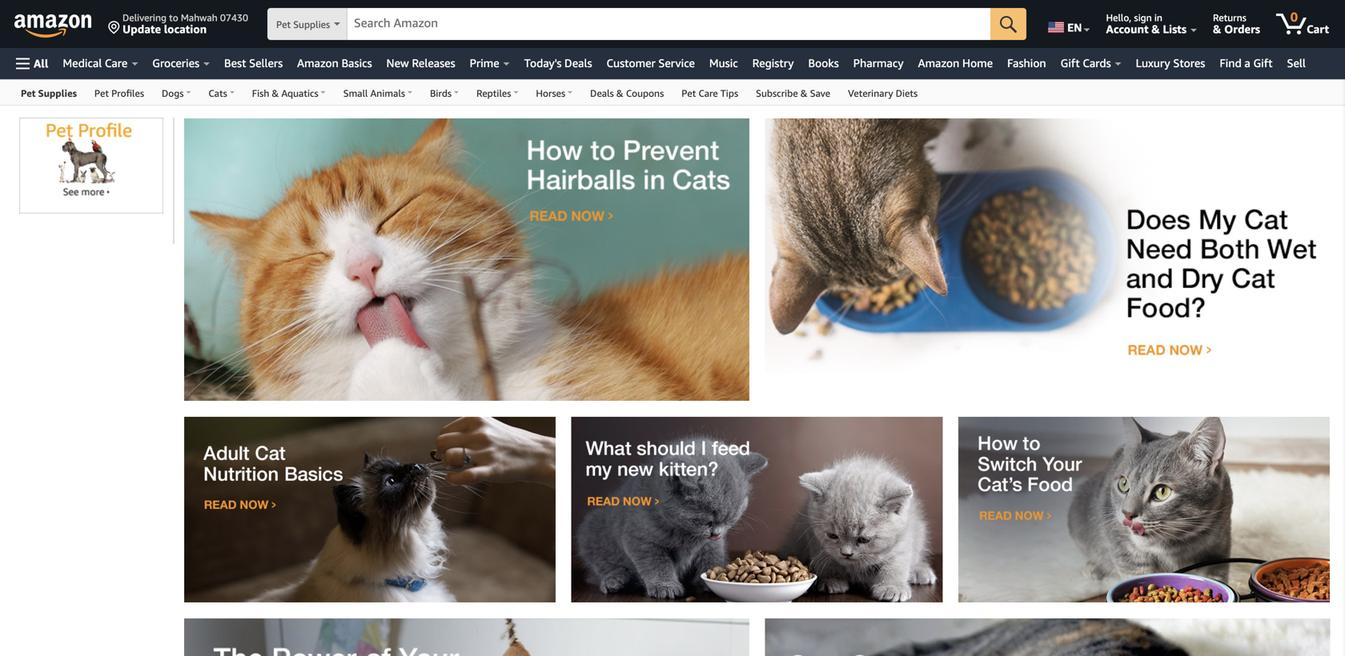 Task type: locate. For each thing, give the bounding box(es) containing it.
en
[[1068, 21, 1083, 34]]

0 vertical spatial care
[[105, 56, 128, 70]]

pet profiles link
[[86, 80, 153, 105]]

sell
[[1288, 56, 1306, 70]]

& inside returns & orders
[[1214, 22, 1222, 36]]

care for medical
[[105, 56, 128, 70]]

&
[[1152, 22, 1160, 36], [1214, 22, 1222, 36], [272, 88, 279, 99], [617, 88, 624, 99], [801, 88, 808, 99]]

fish & aquatics
[[252, 88, 319, 99]]

gift right a
[[1254, 56, 1273, 70]]

supplies
[[293, 19, 330, 30], [38, 88, 77, 99]]

& left save
[[801, 88, 808, 99]]

returns
[[1214, 12, 1247, 23]]

pet left profiles on the left
[[94, 88, 109, 99]]

pet up sellers
[[276, 19, 291, 30]]

new
[[387, 56, 409, 70]]

account
[[1107, 22, 1149, 36]]

0 horizontal spatial amazon
[[297, 56, 339, 70]]

animals
[[371, 88, 405, 99]]

1 vertical spatial care
[[699, 88, 718, 99]]

birds link
[[421, 80, 468, 105]]

0 vertical spatial pet supplies
[[276, 19, 330, 30]]

1 horizontal spatial care
[[699, 88, 718, 99]]

& for account
[[1152, 22, 1160, 36]]

update
[[123, 22, 161, 36]]

in
[[1155, 12, 1163, 23]]

to
[[169, 12, 178, 23]]

horses
[[536, 88, 566, 99]]

0 horizontal spatial care
[[105, 56, 128, 70]]

foods to help reduce hairballs in cats image
[[184, 119, 750, 401]]

cats
[[209, 88, 227, 99]]

gift left cards
[[1061, 56, 1080, 70]]

amazon for amazon home
[[918, 56, 960, 70]]

pet supplies down all
[[21, 88, 77, 99]]

& right fish
[[272, 88, 279, 99]]

best sellers link
[[217, 52, 290, 74]]

subscribe & save link
[[747, 80, 840, 105]]

medical care link
[[56, 52, 145, 74]]

pet down service at top
[[682, 88, 696, 99]]

fish & aquatics link
[[243, 80, 335, 105]]

location
[[164, 22, 207, 36]]

today's deals link
[[517, 52, 600, 74]]

pet inside "link"
[[94, 88, 109, 99]]

service
[[659, 56, 695, 70]]

basics
[[342, 56, 372, 70]]

supplies inside search box
[[293, 19, 330, 30]]

1 vertical spatial deals
[[591, 88, 614, 99]]

& left lists
[[1152, 22, 1160, 36]]

best sellers
[[224, 56, 283, 70]]

1 horizontal spatial gift
[[1254, 56, 1273, 70]]

today's deals
[[524, 56, 592, 70]]

delivering to mahwah 07430 update location
[[123, 12, 248, 36]]

books link
[[801, 52, 847, 74]]

1 horizontal spatial supplies
[[293, 19, 330, 30]]

horses link
[[527, 80, 582, 105]]

pet for pet care tips link
[[682, 88, 696, 99]]

1 vertical spatial pet supplies
[[21, 88, 77, 99]]

small animals link
[[335, 80, 421, 105]]

care up pet profiles "link"
[[105, 56, 128, 70]]

fashion link
[[1001, 52, 1054, 74]]

& for subscribe
[[801, 88, 808, 99]]

all
[[34, 57, 48, 70]]

0 horizontal spatial supplies
[[38, 88, 77, 99]]

1 horizontal spatial amazon
[[918, 56, 960, 70]]

orders
[[1225, 22, 1261, 36]]

all button
[[9, 48, 56, 79]]

0 horizontal spatial pet supplies
[[21, 88, 77, 99]]

supplies down all
[[38, 88, 77, 99]]

deals down customer
[[591, 88, 614, 99]]

pet supplies up amazon basics
[[276, 19, 330, 30]]

None submit
[[991, 8, 1027, 40]]

luxury stores
[[1136, 56, 1206, 70]]

amazon up the aquatics
[[297, 56, 339, 70]]

& for fish
[[272, 88, 279, 99]]

deals
[[565, 56, 592, 70], [591, 88, 614, 99]]

cards
[[1083, 56, 1112, 70]]

reptiles link
[[468, 80, 527, 105]]

luxury
[[1136, 56, 1171, 70]]

mahwah
[[181, 12, 218, 23]]

birds
[[430, 88, 452, 99]]

2 amazon from the left
[[918, 56, 960, 70]]

1 horizontal spatial pet supplies
[[276, 19, 330, 30]]

pet supplies inside search box
[[276, 19, 330, 30]]

amazon home link
[[911, 52, 1001, 74]]

can cats catch colds? image
[[765, 619, 1331, 657]]

care left the tips
[[699, 88, 718, 99]]

pet down all button
[[21, 88, 36, 99]]

1 vertical spatial supplies
[[38, 88, 77, 99]]

amazon
[[297, 56, 339, 70], [918, 56, 960, 70]]

1 amazon from the left
[[297, 56, 339, 70]]

amazon left home
[[918, 56, 960, 70]]

Pet Supplies search field
[[268, 8, 1027, 42]]

0 horizontal spatial gift
[[1061, 56, 1080, 70]]

none submit inside the pet supplies search box
[[991, 8, 1027, 40]]

Search Amazon text field
[[348, 9, 991, 39]]

fish
[[252, 88, 269, 99]]

groceries
[[152, 56, 200, 70]]

subscribe
[[756, 88, 798, 99]]

stores
[[1174, 56, 1206, 70]]

gift cards link
[[1054, 52, 1129, 74]]

luxury stores link
[[1129, 52, 1213, 74]]

supplies up amazon basics
[[293, 19, 330, 30]]

pet for pet profiles "link"
[[94, 88, 109, 99]]

amazon basics
[[297, 56, 372, 70]]

& left the orders
[[1214, 22, 1222, 36]]

& inside 'link'
[[272, 88, 279, 99]]

cats link
[[200, 80, 243, 105]]

deals right today's
[[565, 56, 592, 70]]

tips
[[721, 88, 739, 99]]

0 vertical spatial supplies
[[293, 19, 330, 30]]

medical
[[63, 56, 102, 70]]

deals & coupons link
[[582, 80, 673, 105]]

2 gift from the left
[[1254, 56, 1273, 70]]

& left coupons
[[617, 88, 624, 99]]

why you should feed your cat wet and dry food image
[[765, 119, 1331, 401]]

sellers
[[249, 56, 283, 70]]

sell link
[[1280, 52, 1314, 74]]



Task type: vqa. For each thing, say whether or not it's contained in the screenshot.
Pharmacy
yes



Task type: describe. For each thing, give the bounding box(es) containing it.
music link
[[702, 52, 746, 74]]

amazon for amazon basics
[[297, 56, 339, 70]]

hello, sign in
[[1107, 12, 1163, 23]]

the power of your cat's playtime image
[[184, 619, 750, 657]]

new releases
[[387, 56, 455, 70]]

find a gift link
[[1213, 52, 1280, 74]]

pet for pet supplies link
[[21, 88, 36, 99]]

today's
[[524, 56, 562, 70]]

registry
[[753, 56, 794, 70]]

cart
[[1307, 22, 1330, 36]]

07430
[[220, 12, 248, 23]]

reptiles
[[477, 88, 511, 99]]

what should i feed my new kitten? image
[[572, 417, 943, 603]]

books
[[809, 56, 839, 70]]

amazon image
[[14, 14, 92, 38]]

prime
[[470, 56, 500, 70]]

fashion
[[1008, 56, 1047, 70]]

amazon home
[[918, 56, 993, 70]]

deals & coupons
[[591, 88, 664, 99]]

care for pet
[[699, 88, 718, 99]]

amazon basics link
[[290, 52, 379, 74]]

dogs link
[[153, 80, 200, 105]]

veterinary diets
[[848, 88, 918, 99]]

subscribe & save
[[756, 88, 831, 99]]

music
[[710, 56, 738, 70]]

registry link
[[746, 52, 801, 74]]

sign
[[1135, 12, 1152, 23]]

hello,
[[1107, 12, 1132, 23]]

customer
[[607, 56, 656, 70]]

pharmacy
[[854, 56, 904, 70]]

pet care tips
[[682, 88, 739, 99]]

small animals
[[343, 88, 405, 99]]

find
[[1220, 56, 1242, 70]]

returns & orders
[[1214, 12, 1261, 36]]

customer service link
[[600, 52, 702, 74]]

pharmacy link
[[847, 52, 911, 74]]

aquatics
[[282, 88, 319, 99]]

a
[[1245, 56, 1251, 70]]

small
[[343, 88, 368, 99]]

veterinary
[[848, 88, 894, 99]]

releases
[[412, 56, 455, 70]]

prime link
[[463, 52, 517, 74]]

& for returns
[[1214, 22, 1222, 36]]

how to switch your cat's food image
[[959, 417, 1330, 603]]

& for deals
[[617, 88, 624, 99]]

groceries link
[[145, 52, 217, 74]]

pet care tips link
[[673, 80, 747, 105]]

gift cards
[[1061, 56, 1112, 70]]

dogs
[[162, 88, 184, 99]]

pet inside search box
[[276, 19, 291, 30]]

en link
[[1039, 4, 1098, 44]]

pet supplies link
[[12, 80, 86, 105]]

0 vertical spatial deals
[[565, 56, 592, 70]]

1 gift from the left
[[1061, 56, 1080, 70]]

find a gift
[[1220, 56, 1273, 70]]

save
[[810, 88, 831, 99]]

new releases link
[[379, 52, 463, 74]]

home
[[963, 56, 993, 70]]

pet%20profile image
[[19, 118, 163, 214]]

lists
[[1163, 22, 1187, 36]]

navigation navigation
[[0, 0, 1346, 106]]

delivering
[[123, 12, 167, 23]]

nutrition basics for adult cats image
[[184, 417, 556, 603]]

0
[[1291, 9, 1299, 24]]

diets
[[896, 88, 918, 99]]

customer service
[[607, 56, 695, 70]]

profiles
[[111, 88, 144, 99]]

veterinary diets link
[[840, 80, 927, 105]]

medical care
[[63, 56, 128, 70]]

account & lists
[[1107, 22, 1187, 36]]

best
[[224, 56, 246, 70]]



